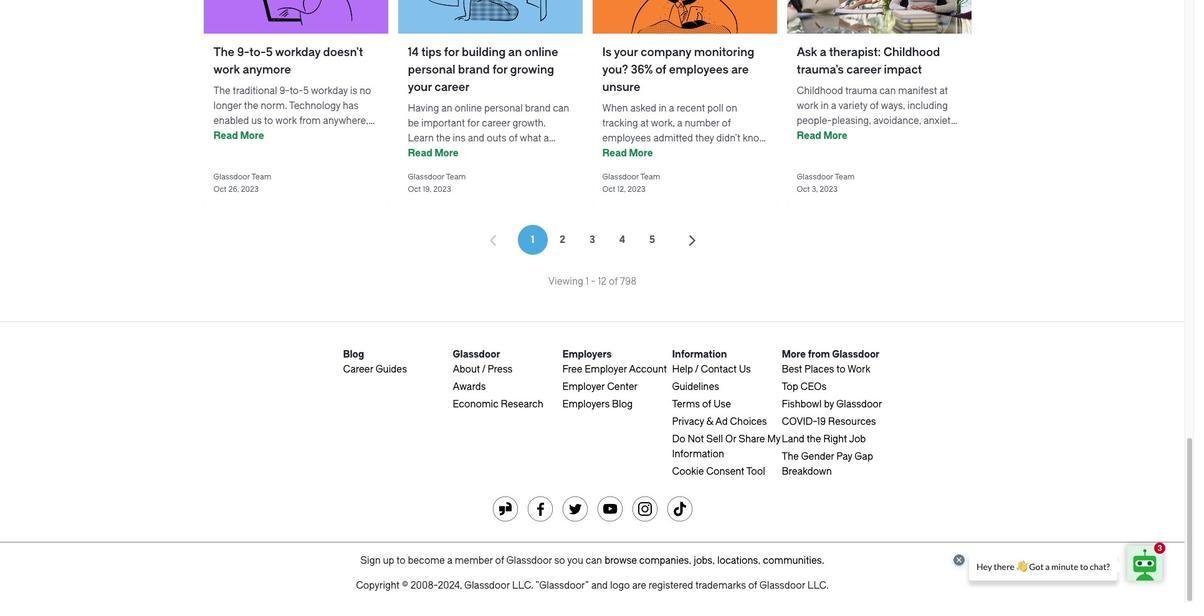 Task type: vqa. For each thing, say whether or not it's contained in the screenshot.


Task type: locate. For each thing, give the bounding box(es) containing it.
of left ways,
[[870, 100, 879, 111]]

an up growing
[[509, 45, 522, 59]]

growth.
[[513, 118, 546, 129]]

work
[[214, 63, 240, 77], [797, 100, 819, 111], [275, 115, 297, 126]]

covid-
[[782, 416, 817, 428]]

2 horizontal spatial the
[[807, 434, 821, 445]]

0 vertical spatial employer
[[585, 364, 627, 375]]

5 inside the 9-to-5 workday doesn't work anymore
[[266, 45, 273, 59]]

manifest
[[899, 85, 938, 96]]

ins
[[453, 133, 466, 144]]

oct inside glassdoor team oct 3, 2023
[[797, 185, 810, 194]]

brand down ins
[[449, 148, 474, 159]]

3 team from the left
[[641, 173, 661, 181]]

2 horizontal spatial work
[[797, 100, 819, 111]]

1 horizontal spatial for
[[468, 118, 480, 129]]

2023 inside glassdoor team oct 19, 2023
[[433, 185, 451, 194]]

read more up "increasingly..."
[[214, 130, 264, 141]]

oct
[[214, 185, 227, 194], [408, 185, 421, 194], [603, 185, 616, 194], [797, 185, 810, 194]]

a inside childhood trauma can manifest at work in a variety of ways, including people-pleasing, avoidance, anxiety, and depression. workers can learn to manage residual trauma...
[[831, 100, 837, 111]]

more down ins
[[435, 148, 459, 159]]

1 vertical spatial are
[[334, 130, 349, 141]]

of down company
[[656, 63, 667, 77]]

are inside 'the traditional 9-to-5 workday is no longer the norm. technology has enabled us to work from anywhere, at any time, and employers are increasingly...'
[[334, 130, 349, 141]]

workday
[[275, 45, 321, 59], [311, 85, 348, 96]]

at inside when asked in a recent poll on tracking at work, a number of employees admitted they didn't know if they were or weren't being...
[[641, 118, 649, 129]]

798
[[620, 276, 637, 287]]

sign
[[361, 555, 381, 567]]

0 vertical spatial from
[[299, 115, 321, 126]]

employer down free
[[563, 381, 605, 393]]

in inside childhood trauma can manifest at work in a variety of ways, including people-pleasing, avoidance, anxiety, and depression. workers can learn to manage residual trauma...
[[821, 100, 829, 111]]

trauma
[[846, 85, 878, 96]]

4 2023 from the left
[[820, 185, 838, 194]]

1 horizontal spatial is
[[477, 148, 484, 159]]

terms
[[672, 399, 700, 410]]

2 oct from the left
[[408, 185, 421, 194]]

more inside more from glassdoor best places to work top ceos fishbowl by glassdoor covid-19 resources land the right job the gender pay gap breakdown
[[782, 349, 806, 360]]

glassdoor down communities. link
[[760, 580, 806, 592]]

0 vertical spatial to-
[[250, 45, 266, 59]]

read more for 14 tips for building an online personal brand for growing your career
[[408, 148, 459, 159]]

0 horizontal spatial 5
[[266, 45, 273, 59]]

read for is your company monitoring you? 36% of employees are unsure
[[603, 148, 627, 159]]

2023 inside glassdoor team oct 3, 2023
[[820, 185, 838, 194]]

can down growing
[[553, 103, 570, 114]]

childhood up impact
[[884, 45, 941, 59]]

2 horizontal spatial career
[[847, 63, 882, 77]]

0 horizontal spatial /
[[482, 364, 486, 375]]

1 vertical spatial online
[[455, 103, 482, 114]]

are down the anywhere,
[[334, 130, 349, 141]]

for for personal
[[468, 118, 480, 129]]

2 2023 from the left
[[433, 185, 451, 194]]

1 horizontal spatial employees
[[669, 63, 729, 77]]

0 vertical spatial for
[[444, 45, 459, 59]]

doesn't
[[323, 45, 363, 59]]

awards
[[453, 381, 486, 393]]

1 vertical spatial 5
[[303, 85, 309, 96]]

2 vertical spatial at
[[214, 130, 222, 141]]

tips
[[422, 45, 442, 59]]

14 tips for building an online personal brand for growing your career
[[408, 45, 558, 94]]

gap
[[855, 451, 874, 462]]

1 vertical spatial your
[[408, 80, 432, 94]]

0 vertical spatial employers
[[563, 349, 612, 360]]

sell
[[707, 434, 723, 445]]

0 vertical spatial work
[[214, 63, 240, 77]]

read for ask a therapist: childhood trauma's career impact
[[797, 130, 822, 141]]

0 vertical spatial your
[[614, 45, 638, 59]]

are down monitoring
[[732, 63, 749, 77]]

1 vertical spatial at
[[641, 118, 649, 129]]

so
[[555, 555, 565, 567]]

of left "use"
[[703, 399, 712, 410]]

9- up the anymore
[[237, 45, 250, 59]]

the inside 'the traditional 9-to-5 workday is no longer the norm. technology has enabled us to work from anywhere, at any time, and employers are increasingly...'
[[244, 100, 259, 111]]

your up having
[[408, 80, 432, 94]]

they down number
[[696, 133, 714, 144]]

work up the "traditional"
[[214, 63, 240, 77]]

childhood trauma can manifest at work in a variety of ways, including people-pleasing, avoidance, anxiety, and depression. workers can learn to manage residual trauma...
[[797, 85, 961, 156]]

guidelines
[[672, 381, 720, 393]]

0 horizontal spatial an
[[442, 103, 453, 114]]

at up including
[[940, 85, 948, 96]]

26,
[[228, 185, 239, 194]]

0 vertical spatial the
[[214, 45, 235, 59]]

for
[[444, 45, 459, 59], [493, 63, 508, 77], [468, 118, 480, 129]]

and right ins
[[468, 133, 485, 144]]

1 team from the left
[[252, 173, 271, 181]]

cookie
[[672, 466, 704, 477]]

land the right job link
[[782, 434, 866, 445]]

work down the norm.
[[275, 115, 297, 126]]

the inside more from glassdoor best places to work top ceos fishbowl by glassdoor covid-19 resources land the right job the gender pay gap breakdown
[[782, 451, 799, 462]]

1 vertical spatial career
[[435, 80, 470, 94]]

0 vertical spatial career
[[847, 63, 882, 77]]

0 horizontal spatial employees
[[603, 133, 651, 144]]

brand up the growth.
[[525, 103, 551, 114]]

childhood inside childhood trauma can manifest at work in a variety of ways, including people-pleasing, avoidance, anxiety, and depression. workers can learn to manage residual trauma...
[[797, 85, 843, 96]]

work inside childhood trauma can manifest at work in a variety of ways, including people-pleasing, avoidance, anxiety, and depression. workers can learn to manage residual trauma...
[[797, 100, 819, 111]]

0 vertical spatial 1
[[531, 234, 535, 245]]

at left any at the left of page
[[214, 130, 222, 141]]

of up why... at left top
[[509, 133, 518, 144]]

0 horizontal spatial in
[[659, 103, 667, 114]]

2 horizontal spatial at
[[940, 85, 948, 96]]

read left the were in the right top of the page
[[603, 148, 627, 159]]

2 horizontal spatial 5
[[650, 234, 655, 245]]

0 horizontal spatial 1
[[531, 234, 535, 245]]

about / press link
[[453, 364, 513, 375]]

1 vertical spatial information
[[672, 449, 725, 460]]

1 horizontal spatial career
[[482, 118, 511, 129]]

help
[[672, 364, 693, 375]]

0 vertical spatial 5
[[266, 45, 273, 59]]

from up places
[[808, 349, 830, 360]]

free employer account link
[[563, 364, 667, 375]]

consent
[[707, 466, 745, 477]]

anxiety,
[[924, 115, 957, 126]]

1 vertical spatial employers
[[563, 399, 610, 410]]

of up didn't
[[722, 118, 731, 129]]

glassdoor inside glassdoor about / press awards economic research
[[453, 349, 500, 360]]

research
[[501, 399, 544, 410]]

jobs link
[[694, 555, 713, 567]]

0 horizontal spatial llc.
[[512, 580, 534, 592]]

2 vertical spatial career
[[482, 118, 511, 129]]

team down the were in the right top of the page
[[641, 173, 661, 181]]

glassdoor up about / press link
[[453, 349, 500, 360]]

1 horizontal spatial to-
[[290, 85, 303, 96]]

0 vertical spatial at
[[940, 85, 948, 96]]

1 horizontal spatial the
[[436, 133, 451, 144]]

in inside when asked in a recent poll on tracking at work, a number of employees admitted they didn't know if they were or weren't being...
[[659, 103, 667, 114]]

the down land
[[782, 451, 799, 462]]

1 horizontal spatial at
[[641, 118, 649, 129]]

an inside 14 tips for building an online personal brand for growing your career
[[509, 45, 522, 59]]

2 team from the left
[[446, 173, 466, 181]]

ways,
[[881, 100, 906, 111]]

team inside glassdoor team oct 3, 2023
[[835, 173, 855, 181]]

to left work
[[837, 364, 846, 375]]

0 vertical spatial an
[[509, 45, 522, 59]]

3,
[[812, 185, 818, 194]]

read down enabled
[[214, 130, 238, 141]]

to- up the anymore
[[250, 45, 266, 59]]

a left variety
[[831, 100, 837, 111]]

read more up glassdoor team oct 12, 2023
[[603, 148, 653, 159]]

unsure
[[603, 80, 641, 94]]

of inside having an online personal brand can be important for career growth. learn the ins and outs of what a personal brand is and why...
[[509, 133, 518, 144]]

1 vertical spatial for
[[493, 63, 508, 77]]

oct inside glassdoor team oct 26, 2023
[[214, 185, 227, 194]]

2 information from the top
[[672, 449, 725, 460]]

us
[[251, 115, 262, 126]]

more up best
[[782, 349, 806, 360]]

employer up employer center link
[[585, 364, 627, 375]]

childhood inside ask a therapist: childhood trauma's career impact
[[884, 45, 941, 59]]

the up the gender at the right of page
[[807, 434, 821, 445]]

at down asked
[[641, 118, 649, 129]]

tool
[[747, 466, 766, 477]]

2023 for anymore
[[241, 185, 259, 194]]

0 vertical spatial blog
[[343, 349, 364, 360]]

1 2023 from the left
[[241, 185, 259, 194]]

0 vertical spatial are
[[732, 63, 749, 77]]

glassdoor up resources
[[837, 399, 883, 410]]

1 vertical spatial 9-
[[280, 85, 290, 96]]

1 vertical spatial from
[[808, 349, 830, 360]]

2 vertical spatial work
[[275, 115, 297, 126]]

0 horizontal spatial from
[[299, 115, 321, 126]]

-
[[591, 276, 596, 287]]

0 vertical spatial personal
[[408, 63, 456, 77]]

impact
[[884, 63, 923, 77]]

team inside glassdoor team oct 26, 2023
[[252, 173, 271, 181]]

team down ins
[[446, 173, 466, 181]]

the gender pay gap breakdown link
[[782, 451, 874, 477]]

to- up technology
[[290, 85, 303, 96]]

0 vertical spatial brand
[[458, 63, 490, 77]]

an up important
[[442, 103, 453, 114]]

sign up to become a member of glassdoor so you can browse companies jobs locations communities.
[[361, 555, 825, 567]]

1 horizontal spatial in
[[821, 100, 829, 111]]

0 vertical spatial online
[[525, 45, 558, 59]]

more for 14 tips for building an online personal brand for growing your career
[[435, 148, 459, 159]]

9- inside 'the traditional 9-to-5 workday is no longer the norm. technology has enabled us to work from anywhere, at any time, and employers are increasingly...'
[[280, 85, 290, 96]]

1 vertical spatial the
[[436, 133, 451, 144]]

read more for ask a therapist: childhood trauma's career impact
[[797, 130, 848, 141]]

0 horizontal spatial at
[[214, 130, 222, 141]]

1 vertical spatial workday
[[311, 85, 348, 96]]

ceos
[[801, 381, 827, 393]]

0 horizontal spatial your
[[408, 80, 432, 94]]

norm.
[[261, 100, 287, 111]]

0 horizontal spatial childhood
[[797, 85, 843, 96]]

in up 'work,'
[[659, 103, 667, 114]]

0 horizontal spatial online
[[455, 103, 482, 114]]

from inside 'the traditional 9-to-5 workday is no longer the norm. technology has enabled us to work from anywhere, at any time, and employers are increasingly...'
[[299, 115, 321, 126]]

your inside is your company monitoring you? 36% of employees are unsure
[[614, 45, 638, 59]]

are inside is your company monitoring you? 36% of employees are unsure
[[732, 63, 749, 77]]

for right tips
[[444, 45, 459, 59]]

1 vertical spatial is
[[477, 148, 484, 159]]

brand down "building"
[[458, 63, 490, 77]]

1 vertical spatial work
[[797, 100, 819, 111]]

employees down monitoring
[[669, 63, 729, 77]]

&
[[707, 416, 714, 428]]

1 left 2
[[531, 234, 535, 245]]

an inside having an online personal brand can be important for career growth. learn the ins and outs of what a personal brand is and why...
[[442, 103, 453, 114]]

1 horizontal spatial work
[[275, 115, 297, 126]]

prev icon image
[[485, 233, 500, 248]]

0 vertical spatial 9-
[[237, 45, 250, 59]]

1 vertical spatial the
[[214, 85, 231, 96]]

of
[[656, 63, 667, 77], [870, 100, 879, 111], [722, 118, 731, 129], [509, 133, 518, 144], [609, 276, 618, 287], [703, 399, 712, 410], [495, 555, 504, 567], [749, 580, 758, 592]]

1 horizontal spatial blog
[[612, 399, 633, 410]]

oct inside glassdoor team oct 12, 2023
[[603, 185, 616, 194]]

2023 inside glassdoor team oct 12, 2023
[[628, 185, 646, 194]]

0 horizontal spatial the
[[244, 100, 259, 111]]

work inside the 9-to-5 workday doesn't work anymore
[[214, 63, 240, 77]]

to-
[[250, 45, 266, 59], [290, 85, 303, 96]]

do not sell or share my information link
[[672, 434, 781, 460]]

more down pleasing, on the right top
[[824, 130, 848, 141]]

blog inside blog career guides
[[343, 349, 364, 360]]

1 vertical spatial they
[[610, 148, 629, 159]]

0 vertical spatial childhood
[[884, 45, 941, 59]]

oct for is your company monitoring you? 36% of employees are unsure
[[603, 185, 616, 194]]

brand
[[458, 63, 490, 77], [525, 103, 551, 114], [449, 148, 474, 159]]

0 vertical spatial the
[[244, 100, 259, 111]]

2 vertical spatial 5
[[650, 234, 655, 245]]

a right what
[[544, 133, 549, 144]]

right
[[824, 434, 848, 445]]

of inside information help / contact us guidelines terms of use privacy & ad choices do not sell or share my information cookie consent tool
[[703, 399, 712, 410]]

the for the traditional 9-to-5 workday is no longer the norm. technology has enabled us to work from anywhere, at any time, and employers are increasingly...
[[214, 85, 231, 96]]

online up growing
[[525, 45, 558, 59]]

1 horizontal spatial 5
[[303, 85, 309, 96]]

personal down learn at the top
[[408, 148, 447, 159]]

1 horizontal spatial 9-
[[280, 85, 290, 96]]

of down locations
[[749, 580, 758, 592]]

team inside glassdoor team oct 12, 2023
[[641, 173, 661, 181]]

of inside is your company monitoring you? 36% of employees are unsure
[[656, 63, 667, 77]]

browse
[[605, 555, 637, 567]]

guidelines link
[[672, 381, 720, 393]]

oct left 26, at top left
[[214, 185, 227, 194]]

1 horizontal spatial llc.
[[808, 580, 829, 592]]

glassdoor inside glassdoor team oct 3, 2023
[[797, 173, 834, 181]]

fishbowl by glassdoor link
[[782, 399, 883, 410]]

career inside ask a therapist: childhood trauma's career impact
[[847, 63, 882, 77]]

team down residual
[[835, 173, 855, 181]]

is left why... at left top
[[477, 148, 484, 159]]

building
[[462, 45, 506, 59]]

companies
[[640, 555, 689, 567]]

4 team from the left
[[835, 173, 855, 181]]

they right if
[[610, 148, 629, 159]]

team for anymore
[[252, 173, 271, 181]]

and inside childhood trauma can manifest at work in a variety of ways, including people-pleasing, avoidance, anxiety, and depression. workers can learn to manage residual trauma...
[[797, 130, 814, 141]]

employees
[[669, 63, 729, 77], [603, 133, 651, 144]]

1 / from the left
[[482, 364, 486, 375]]

a up 'work,'
[[669, 103, 675, 114]]

2 horizontal spatial are
[[732, 63, 749, 77]]

career down therapist:
[[847, 63, 882, 77]]

/ inside information help / contact us guidelines terms of use privacy & ad choices do not sell or share my information cookie consent tool
[[695, 364, 699, 375]]

/ right help
[[695, 364, 699, 375]]

2023 for brand
[[433, 185, 451, 194]]

terms of use link
[[672, 399, 731, 410]]

read more for the 9-to-5 workday doesn't work anymore
[[214, 130, 264, 141]]

glassdoor up "3,"
[[797, 173, 834, 181]]

guides
[[376, 364, 407, 375]]

asked
[[631, 103, 657, 114]]

19
[[817, 416, 826, 428]]

1 oct from the left
[[214, 185, 227, 194]]

2023 for employees
[[628, 185, 646, 194]]

1 horizontal spatial from
[[808, 349, 830, 360]]

1 vertical spatial childhood
[[797, 85, 843, 96]]

is
[[350, 85, 357, 96], [477, 148, 484, 159]]

2024,
[[438, 580, 462, 592]]

5 up technology
[[303, 85, 309, 96]]

are right "logo" at the right bottom of the page
[[633, 580, 647, 592]]

0 horizontal spatial are
[[334, 130, 349, 141]]

for right important
[[468, 118, 480, 129]]

online
[[525, 45, 558, 59], [455, 103, 482, 114]]

more
[[240, 130, 264, 141], [824, 130, 848, 141], [435, 148, 459, 159], [629, 148, 653, 159], [782, 349, 806, 360]]

and inside 'the traditional 9-to-5 workday is no longer the norm. technology has enabled us to work from anywhere, at any time, and employers are increasingly...'
[[267, 130, 283, 141]]

blog down center
[[612, 399, 633, 410]]

2 vertical spatial for
[[468, 118, 480, 129]]

/ left press
[[482, 364, 486, 375]]

employers
[[286, 130, 332, 141]]

2 horizontal spatial for
[[493, 63, 508, 77]]

1 vertical spatial to-
[[290, 85, 303, 96]]

2023 inside glassdoor team oct 26, 2023
[[241, 185, 259, 194]]

the inside the 9-to-5 workday doesn't work anymore
[[214, 45, 235, 59]]

1 horizontal spatial childhood
[[884, 45, 941, 59]]

2023 right 12,
[[628, 185, 646, 194]]

1 horizontal spatial online
[[525, 45, 558, 59]]

2 llc. from the left
[[808, 580, 829, 592]]

1 horizontal spatial an
[[509, 45, 522, 59]]

2 vertical spatial the
[[807, 434, 821, 445]]

why...
[[505, 148, 529, 159]]

a
[[820, 45, 827, 59], [831, 100, 837, 111], [669, 103, 675, 114], [677, 118, 683, 129], [544, 133, 549, 144], [447, 555, 453, 567]]

0 vertical spatial employees
[[669, 63, 729, 77]]

1 vertical spatial employees
[[603, 133, 651, 144]]

your right 'is'
[[614, 45, 638, 59]]

glassdoor up 12,
[[603, 173, 639, 181]]

for for building
[[493, 63, 508, 77]]

employers up free
[[563, 349, 612, 360]]

0 horizontal spatial 9-
[[237, 45, 250, 59]]

at
[[940, 85, 948, 96], [641, 118, 649, 129], [214, 130, 222, 141]]

1 horizontal spatial your
[[614, 45, 638, 59]]

2023 right 26, at top left
[[241, 185, 259, 194]]

from inside more from glassdoor best places to work top ceos fishbowl by glassdoor covid-19 resources land the right job the gender pay gap breakdown
[[808, 349, 830, 360]]

glassdoor down member
[[465, 580, 510, 592]]

2023 right 19,
[[433, 185, 451, 194]]

work inside 'the traditional 9-to-5 workday is no longer the norm. technology has enabled us to work from anywhere, at any time, and employers are increasingly...'
[[275, 115, 297, 126]]

is your company monitoring you? 36% of employees are unsure
[[603, 45, 755, 94]]

llc. left the "glassdoor" in the left bottom of the page
[[512, 580, 534, 592]]

5 inside 'the traditional 9-to-5 workday is no longer the norm. technology has enabled us to work from anywhere, at any time, and employers are increasingly...'
[[303, 85, 309, 96]]

0 horizontal spatial work
[[214, 63, 240, 77]]

3 oct from the left
[[603, 185, 616, 194]]

2023 right "3,"
[[820, 185, 838, 194]]

pay
[[837, 451, 853, 462]]

1 information from the top
[[672, 349, 727, 360]]

information down not
[[672, 449, 725, 460]]

workday up technology
[[311, 85, 348, 96]]

team inside glassdoor team oct 19, 2023
[[446, 173, 466, 181]]

childhood down trauma's
[[797, 85, 843, 96]]

oct inside glassdoor team oct 19, 2023
[[408, 185, 421, 194]]

be
[[408, 118, 419, 129]]

and
[[267, 130, 283, 141], [797, 130, 814, 141], [468, 133, 485, 144], [486, 148, 503, 159], [592, 580, 608, 592]]

more left or
[[629, 148, 653, 159]]

the down the "traditional"
[[244, 100, 259, 111]]

personal up the growth.
[[484, 103, 523, 114]]

online up important
[[455, 103, 482, 114]]

read for the 9-to-5 workday doesn't work anymore
[[214, 130, 238, 141]]

1 horizontal spatial they
[[696, 133, 714, 144]]

1 horizontal spatial /
[[695, 364, 699, 375]]

career up having
[[435, 80, 470, 94]]

3 2023 from the left
[[628, 185, 646, 194]]

5
[[266, 45, 273, 59], [303, 85, 309, 96], [650, 234, 655, 245]]

more down the us on the left top of the page
[[240, 130, 264, 141]]

2 / from the left
[[695, 364, 699, 375]]

read
[[214, 130, 238, 141], [797, 130, 822, 141], [408, 148, 433, 159], [603, 148, 627, 159]]

team down "increasingly..."
[[252, 173, 271, 181]]

for inside having an online personal brand can be important for career growth. learn the ins and outs of what a personal brand is and why...
[[468, 118, 480, 129]]

read more down learn at the top
[[408, 148, 459, 159]]

read down people-
[[797, 130, 822, 141]]

/ inside glassdoor about / press awards economic research
[[482, 364, 486, 375]]

9- up the norm.
[[280, 85, 290, 96]]

oct left 12,
[[603, 185, 616, 194]]

employers down employer center link
[[563, 399, 610, 410]]

4 oct from the left
[[797, 185, 810, 194]]

oct for the 9-to-5 workday doesn't work anymore
[[214, 185, 227, 194]]

read down learn at the top
[[408, 148, 433, 159]]

the inside 'the traditional 9-to-5 workday is no longer the norm. technology has enabled us to work from anywhere, at any time, and employers are increasingly...'
[[214, 85, 231, 96]]

privacy
[[672, 416, 704, 428]]

employees inside is your company monitoring you? 36% of employees are unsure
[[669, 63, 729, 77]]

the up longer
[[214, 85, 231, 96]]

your inside 14 tips for building an online personal brand for growing your career
[[408, 80, 432, 94]]

can right you
[[586, 555, 602, 567]]



Task type: describe. For each thing, give the bounding box(es) containing it.
oct for 14 tips for building an online personal brand for growing your career
[[408, 185, 421, 194]]

career inside 14 tips for building an online personal brand for growing your career
[[435, 80, 470, 94]]

about
[[453, 364, 480, 375]]

to- inside 'the traditional 9-to-5 workday is no longer the norm. technology has enabled us to work from anywhere, at any time, and employers are increasingly...'
[[290, 85, 303, 96]]

land
[[782, 434, 805, 445]]

career inside having an online personal brand can be important for career growth. learn the ins and outs of what a personal brand is and why...
[[482, 118, 511, 129]]

the traditional 9-to-5 workday is no longer the norm. technology has enabled us to work from anywhere, at any time, and employers are increasingly...
[[214, 85, 371, 156]]

36%
[[631, 63, 653, 77]]

and down outs
[[486, 148, 503, 159]]

a inside ask a therapist: childhood trauma's career impact
[[820, 45, 827, 59]]

work,
[[651, 118, 675, 129]]

more for ask a therapist: childhood trauma's career impact
[[824, 130, 848, 141]]

5 link
[[638, 225, 668, 255]]

learn
[[927, 130, 949, 141]]

center
[[607, 381, 638, 393]]

team for brand
[[446, 173, 466, 181]]

increasingly...
[[214, 145, 273, 156]]

the inside having an online personal brand can be important for career growth. learn the ins and outs of what a personal brand is and why...
[[436, 133, 451, 144]]

workday inside the 9-to-5 workday doesn't work anymore
[[275, 45, 321, 59]]

1 vertical spatial employer
[[563, 381, 605, 393]]

the for the 9-to-5 workday doesn't work anymore
[[214, 45, 235, 59]]

the inside more from glassdoor best places to work top ceos fishbowl by glassdoor covid-19 resources land the right job the gender pay gap breakdown
[[807, 434, 821, 445]]

ask
[[797, 45, 818, 59]]

viewing
[[549, 276, 584, 287]]

if
[[603, 148, 608, 159]]

ask a therapist: childhood trauma's career impact
[[797, 45, 941, 77]]

4 link
[[608, 225, 638, 255]]

glassdoor team oct 26, 2023
[[214, 173, 271, 194]]

2 vertical spatial personal
[[408, 148, 447, 159]]

more for is your company monitoring you? 36% of employees are unsure
[[629, 148, 653, 159]]

work
[[848, 364, 871, 375]]

0 vertical spatial they
[[696, 133, 714, 144]]

0 horizontal spatial for
[[444, 45, 459, 59]]

is
[[603, 45, 612, 59]]

team for employees
[[641, 173, 661, 181]]

1 vertical spatial 1
[[586, 276, 589, 287]]

to right up
[[397, 555, 406, 567]]

employers free employer account employer center employers blog
[[563, 349, 667, 410]]

or
[[726, 434, 737, 445]]

being...
[[701, 148, 733, 159]]

3 link
[[578, 225, 608, 255]]

of inside when asked in a recent poll on tracking at work, a number of employees admitted they didn't know if they were or weren't being...
[[722, 118, 731, 129]]

is inside 'the traditional 9-to-5 workday is no longer the norm. technology has enabled us to work from anywhere, at any time, and employers are increasingly...'
[[350, 85, 357, 96]]

2 employers from the top
[[563, 399, 610, 410]]

1 link
[[518, 225, 548, 255]]

1 employers from the top
[[563, 349, 612, 360]]

online inside 14 tips for building an online personal brand for growing your career
[[525, 45, 558, 59]]

learn
[[408, 133, 434, 144]]

privacy & ad choices link
[[672, 416, 767, 428]]

by
[[824, 399, 834, 410]]

any
[[224, 130, 240, 141]]

a right 'become' at the left bottom of page
[[447, 555, 453, 567]]

poll
[[708, 103, 724, 114]]

trademarks
[[696, 580, 746, 592]]

a inside having an online personal brand can be important for career growth. learn the ins and outs of what a personal brand is and why...
[[544, 133, 549, 144]]

when asked in a recent poll on tracking at work, a number of employees admitted they didn't know if they were or weren't being...
[[603, 103, 767, 159]]

help / contact us link
[[672, 364, 751, 375]]

workers
[[870, 130, 906, 141]]

awards link
[[453, 381, 486, 393]]

account
[[629, 364, 667, 375]]

and left "logo" at the right bottom of the page
[[592, 580, 608, 592]]

you?
[[603, 63, 629, 77]]

us
[[739, 364, 751, 375]]

employers blog link
[[563, 399, 633, 410]]

can up ways,
[[880, 85, 896, 96]]

glassdoor inside glassdoor team oct 19, 2023
[[408, 173, 445, 181]]

0 horizontal spatial they
[[610, 148, 629, 159]]

at inside childhood trauma can manifest at work in a variety of ways, including people-pleasing, avoidance, anxiety, and depression. workers can learn to manage residual trauma...
[[940, 85, 948, 96]]

12
[[598, 276, 607, 287]]

personal inside 14 tips for building an online personal brand for growing your career
[[408, 63, 456, 77]]

next icon image
[[685, 233, 700, 248]]

to- inside the 9-to-5 workday doesn't work anymore
[[250, 45, 266, 59]]

you
[[568, 555, 584, 567]]

to inside more from glassdoor best places to work top ceos fishbowl by glassdoor covid-19 resources land the right job the gender pay gap breakdown
[[837, 364, 846, 375]]

fishbowl
[[782, 399, 822, 410]]

oct for ask a therapist: childhood trauma's career impact
[[797, 185, 810, 194]]

read more for is your company monitoring you? 36% of employees are unsure
[[603, 148, 653, 159]]

browse companies link
[[605, 555, 689, 567]]

at inside 'the traditional 9-to-5 workday is no longer the norm. technology has enabled us to work from anywhere, at any time, and employers are increasingly...'
[[214, 130, 222, 141]]

communities. link
[[763, 555, 825, 567]]

glassdoor inside glassdoor team oct 26, 2023
[[214, 173, 250, 181]]

places
[[805, 364, 835, 375]]

jobs
[[694, 555, 713, 567]]

1 vertical spatial brand
[[525, 103, 551, 114]]

read for 14 tips for building an online personal brand for growing your career
[[408, 148, 433, 159]]

trauma...
[[873, 145, 912, 156]]

when
[[603, 103, 628, 114]]

blog career guides
[[343, 349, 407, 375]]

is inside having an online personal brand can be important for career growth. learn the ins and outs of what a personal brand is and why...
[[477, 148, 484, 159]]

2 vertical spatial are
[[633, 580, 647, 592]]

glassdoor team oct 12, 2023
[[603, 173, 661, 194]]

economic research link
[[453, 399, 544, 410]]

use
[[714, 399, 731, 410]]

employees inside when asked in a recent poll on tracking at work, a number of employees admitted they didn't know if they were or weren't being...
[[603, 133, 651, 144]]

of inside childhood trauma can manifest at work in a variety of ways, including people-pleasing, avoidance, anxiety, and depression. workers can learn to manage residual trauma...
[[870, 100, 879, 111]]

press
[[488, 364, 513, 375]]

1 vertical spatial personal
[[484, 103, 523, 114]]

anymore
[[243, 63, 291, 77]]

best places to work link
[[782, 364, 871, 375]]

19,
[[423, 185, 432, 194]]

viewing 1 - 12 of 798
[[549, 276, 637, 287]]

important
[[422, 118, 465, 129]]

trauma's
[[797, 63, 844, 77]]

of right member
[[495, 555, 504, 567]]

anywhere,
[[323, 115, 368, 126]]

blog inside employers free employer account employer center employers blog
[[612, 399, 633, 410]]

up
[[383, 555, 394, 567]]

communities.
[[763, 555, 825, 567]]

online inside having an online personal brand can be important for career growth. learn the ins and outs of what a personal brand is and why...
[[455, 103, 482, 114]]

workday inside 'the traditional 9-to-5 workday is no longer the norm. technology has enabled us to work from anywhere, at any time, and employers are increasingly...'
[[311, 85, 348, 96]]

outs
[[487, 133, 507, 144]]

can inside having an online personal brand can be important for career growth. learn the ins and outs of what a personal brand is and why...
[[553, 103, 570, 114]]

the 9-to-5 workday doesn't work anymore
[[214, 45, 363, 77]]

1 llc. from the left
[[512, 580, 534, 592]]

therapist:
[[830, 45, 881, 59]]

can left "learn"
[[908, 130, 925, 141]]

glassdoor inside glassdoor team oct 12, 2023
[[603, 173, 639, 181]]

top ceos link
[[782, 381, 827, 393]]

recent
[[677, 103, 705, 114]]

to inside 'the traditional 9-to-5 workday is no longer the norm. technology has enabled us to work from anywhere, at any time, and employers are increasingly...'
[[264, 115, 273, 126]]

more for the 9-to-5 workday doesn't work anymore
[[240, 130, 264, 141]]

2 vertical spatial brand
[[449, 148, 474, 159]]

avoidance,
[[874, 115, 922, 126]]

people-
[[797, 115, 832, 126]]

glassdoor left "so"
[[507, 555, 552, 567]]

3
[[590, 234, 595, 245]]

/ for help
[[695, 364, 699, 375]]

didn't
[[717, 133, 741, 144]]

become
[[408, 555, 445, 567]]

tracking
[[603, 118, 638, 129]]

longer
[[214, 100, 242, 111]]

admitted
[[654, 133, 693, 144]]

9- inside the 9-to-5 workday doesn't work anymore
[[237, 45, 250, 59]]

of right 12
[[609, 276, 618, 287]]

to inside childhood trauma can manifest at work in a variety of ways, including people-pleasing, avoidance, anxiety, and depression. workers can learn to manage residual trauma...
[[952, 130, 961, 141]]

glassdoor up work
[[833, 349, 880, 360]]

brand inside 14 tips for building an online personal brand for growing your career
[[458, 63, 490, 77]]

choices
[[730, 416, 767, 428]]

resources
[[829, 416, 877, 428]]

locations
[[718, 555, 759, 567]]

having an online personal brand can be important for career growth. learn the ins and outs of what a personal brand is and why...
[[408, 103, 570, 159]]

breakdown
[[782, 466, 832, 477]]

"glassdoor"
[[536, 580, 589, 592]]

14
[[408, 45, 419, 59]]

a up admitted on the right
[[677, 118, 683, 129]]

/ for about
[[482, 364, 486, 375]]



